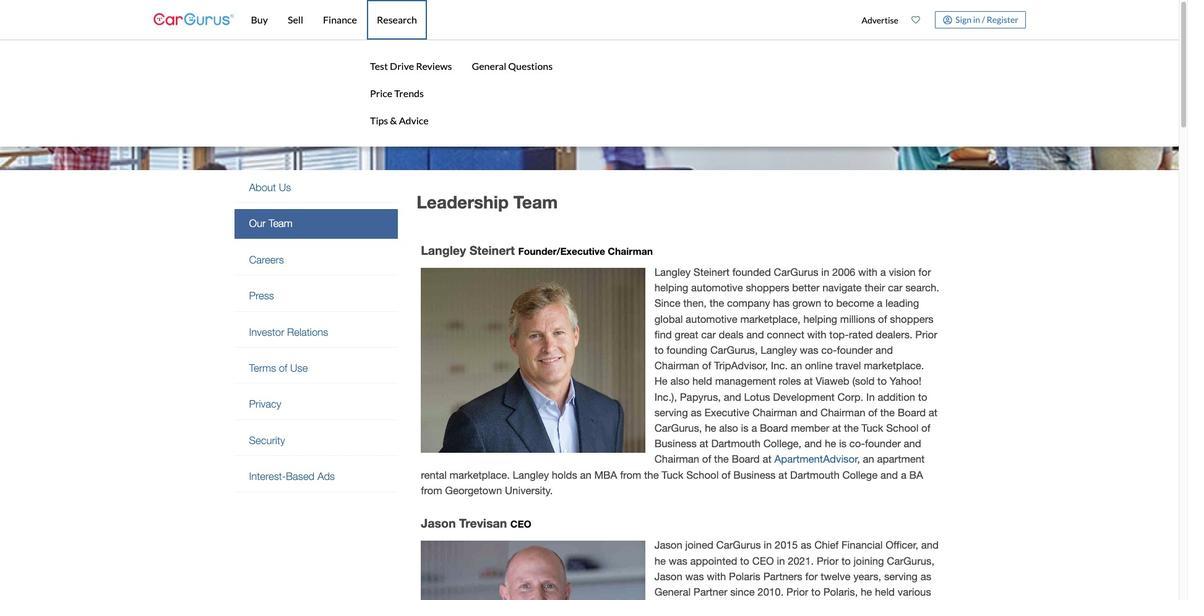 Task type: describe. For each thing, give the bounding box(es) containing it.
advertise
[[862, 15, 899, 25]]

0 horizontal spatial from
[[421, 484, 442, 497]]

1 horizontal spatial board
[[760, 422, 788, 435]]

then,
[[684, 297, 707, 310]]

ba
[[910, 469, 924, 481]]

(sold
[[853, 375, 875, 388]]

to left the polaris,
[[812, 586, 821, 599]]

price trends
[[370, 87, 424, 99]]

cargurus logo homepage link link
[[153, 2, 234, 37]]

1 vertical spatial also
[[719, 422, 738, 435]]

held inside jason joined cargurus in 2015 as chief financial officer, and he was appointed to ceo in 2021. prior to joining cargurus, jason was with polaris partners for twelve years, serving as general partner since 2010. prior to polaris, he held vari
[[875, 586, 895, 599]]

and down marketplace,
[[747, 329, 764, 341]]

saved cars image
[[912, 15, 920, 24]]

for inside langley steinert founded cargurus in 2006 with a vision for helping automotive shoppers better navigate their car search. since then, the company has grown to become a leading global automotive marketplace, helping millions of shoppers find great car deals and connect with top-rated dealers. prior to founding cargurus, langley was co-founder and chairman of tripadvisor, inc. an online travel marketplace. he also held management roles at viaweb (sold to yahoo! inc.), papyrus, and lotus development corp. in addition to serving as executive chairman and chairman of the board at cargurus, he also is a board member at the tuck school of business at dartmouth college, and he is co-founder and chairman of the board at
[[919, 266, 931, 279]]

a inside the , an apartment rental marketplace. langley holds an mba from the tuck school of business at dartmouth college and a ba from georgetown university.
[[901, 469, 907, 481]]

careers link
[[235, 246, 398, 275]]

serving inside langley steinert founded cargurus in 2006 with a vision for helping automotive shoppers better navigate their car search. since then, the company has grown to become a leading global automotive marketplace, helping millions of shoppers find great car deals and connect with top-rated dealers. prior to founding cargurus, langley was co-founder and chairman of tripadvisor, inc. an online travel marketplace. he also held management roles at viaweb (sold to yahoo! inc.), papyrus, and lotus development corp. in addition to serving as executive chairman and chairman of the board at cargurus, he also is a board member at the tuck school of business at dartmouth college, and he is co-founder and chairman of the board at
[[655, 407, 688, 419]]

and up the 'apartmentadvisor'
[[805, 438, 822, 450]]

1 horizontal spatial is
[[839, 438, 847, 450]]

ceo inside jason trevisan ceo
[[511, 519, 532, 530]]

to down yahoo!
[[918, 391, 928, 403]]

tips
[[370, 115, 388, 126]]

addition
[[878, 391, 916, 403]]

test
[[370, 60, 388, 72]]

georgetown
[[445, 484, 502, 497]]

since
[[731, 586, 755, 599]]

2 horizontal spatial as
[[921, 571, 932, 583]]

2015
[[775, 539, 798, 552]]

1 horizontal spatial co-
[[850, 438, 865, 450]]

apartment
[[877, 453, 925, 466]]

grown
[[793, 297, 822, 310]]

and down dealers.
[[876, 344, 893, 357]]

1 horizontal spatial as
[[801, 539, 812, 552]]

serving inside jason joined cargurus in 2015 as chief financial officer, and he was appointed to ceo in 2021. prior to joining cargurus, jason was with polaris partners for twelve years, serving as general partner since 2010. prior to polaris, he held vari
[[884, 571, 918, 583]]

at inside the , an apartment rental marketplace. langley holds an mba from the tuck school of business at dartmouth college and a ba from georgetown university.
[[779, 469, 788, 481]]

0 vertical spatial helping
[[655, 282, 689, 294]]

&
[[390, 115, 397, 126]]

leadership team
[[417, 192, 558, 212]]

officer,
[[886, 539, 919, 552]]

user icon image
[[943, 15, 952, 24]]

travel
[[836, 360, 861, 372]]

polaris
[[729, 571, 761, 583]]

sell button
[[278, 0, 313, 40]]

sign in / register link
[[936, 11, 1026, 28]]

apartmentadvisor
[[775, 453, 858, 466]]

company
[[727, 297, 770, 310]]

team for leadership team
[[514, 192, 558, 212]]

leadership team element
[[417, 234, 945, 600]]

0 horizontal spatial car
[[701, 329, 716, 341]]

advertise link
[[855, 2, 905, 37]]

an inside langley steinert founded cargurus in 2006 with a vision for helping automotive shoppers better navigate their car search. since then, the company has grown to become a leading global automotive marketplace, helping millions of shoppers find great car deals and connect with top-rated dealers. prior to founding cargurus, langley was co-founder and chairman of tripadvisor, inc. an online travel marketplace. he also held management roles at viaweb (sold to yahoo! inc.), papyrus, and lotus development corp. in addition to serving as executive chairman and chairman of the board at cargurus, he also is a board member at the tuck school of business at dartmouth college, and he is co-founder and chairman of the board at
[[791, 360, 802, 372]]

a up their
[[881, 266, 886, 279]]

buy
[[251, 14, 268, 25]]

langley up inc.
[[761, 344, 797, 357]]

2 vertical spatial jason
[[655, 571, 683, 583]]

deals
[[719, 329, 744, 341]]

sign
[[956, 14, 972, 25]]

steinert for founder/executive
[[470, 243, 515, 257]]

jason joined cargurus in 2015 as chief financial officer, and he was appointed to ceo in 2021. prior to joining cargurus, jason was with polaris partners for twelve years, serving as general partner since 2010. prior to polaris, he held vari
[[655, 539, 939, 600]]

test drive reviews link
[[368, 53, 455, 80]]

our team link
[[235, 209, 398, 239]]

cargurus inside jason joined cargurus in 2015 as chief financial officer, and he was appointed to ceo in 2021. prior to joining cargurus, jason was with polaris partners for twelve years, serving as general partner since 2010. prior to polaris, he held vari
[[716, 539, 761, 552]]

based
[[286, 471, 315, 483]]

advice
[[399, 115, 429, 126]]

about us link
[[235, 173, 398, 203]]

menu containing about us
[[235, 173, 398, 492]]

as inside langley steinert founded cargurus in 2006 with a vision for helping automotive shoppers better navigate their car search. since then, the company has grown to become a leading global automotive marketplace, helping millions of shoppers find great car deals and connect with top-rated dealers. prior to founding cargurus, langley was co-founder and chairman of tripadvisor, inc. an online travel marketplace. he also held management roles at viaweb (sold to yahoo! inc.), papyrus, and lotus development corp. in addition to serving as executive chairman and chairman of the board at cargurus, he also is a board member at the tuck school of business at dartmouth college, and he is co-founder and chairman of the board at
[[691, 407, 702, 419]]

menu inside menu bar
[[368, 53, 455, 134]]

privacy link
[[235, 390, 398, 420]]

2010.
[[758, 586, 784, 599]]

0 horizontal spatial board
[[732, 453, 760, 466]]

team for our team
[[269, 218, 293, 230]]

rental
[[421, 469, 447, 481]]

executive
[[705, 407, 750, 419]]

general questions link
[[469, 53, 555, 80]]

0 vertical spatial co-
[[822, 344, 837, 357]]

1 horizontal spatial shoppers
[[890, 313, 934, 325]]

sign in / register
[[956, 14, 1019, 25]]

0 horizontal spatial shoppers
[[746, 282, 790, 294]]

to up the polaris
[[740, 555, 750, 567]]

become
[[837, 297, 874, 310]]

online
[[805, 360, 833, 372]]

trevisan
[[459, 516, 507, 530]]

cargurus logo homepage link image
[[153, 2, 234, 37]]

chairman inside "langley steinert founder/executive chairman"
[[608, 245, 653, 257]]

the down addition
[[880, 407, 895, 419]]

our team
[[249, 218, 293, 230]]

apartmentadvisor link
[[775, 453, 858, 466]]

1 vertical spatial cargurus,
[[655, 422, 702, 435]]

a down their
[[877, 297, 883, 310]]

school inside langley steinert founded cargurus in 2006 with a vision for helping automotive shoppers better navigate their car search. since then, the company has grown to become a leading global automotive marketplace, helping millions of shoppers find great car deals and connect with top-rated dealers. prior to founding cargurus, langley was co-founder and chairman of tripadvisor, inc. an online travel marketplace. he also held management roles at viaweb (sold to yahoo! inc.), papyrus, and lotus development corp. in addition to serving as executive chairman and chairman of the board at cargurus, he also is a board member at the tuck school of business at dartmouth college, and he is co-founder and chairman of the board at
[[886, 422, 919, 435]]

a down lotus
[[752, 422, 757, 435]]

business inside the , an apartment rental marketplace. langley holds an mba from the tuck school of business at dartmouth college and a ba from georgetown university.
[[734, 469, 776, 481]]

2021.
[[788, 555, 814, 567]]

careers
[[249, 254, 284, 266]]

interest-based ads
[[249, 471, 335, 483]]

to down navigate
[[824, 297, 834, 310]]

press link
[[235, 282, 398, 311]]

terms of use
[[249, 362, 308, 375]]

corp.
[[838, 391, 864, 403]]

reviews
[[416, 60, 452, 72]]

to down find
[[655, 344, 664, 357]]

1 horizontal spatial with
[[808, 329, 827, 341]]

2 vertical spatial prior
[[787, 586, 809, 599]]

college
[[843, 469, 878, 481]]

buy button
[[241, 0, 278, 40]]

school inside the , an apartment rental marketplace. langley holds an mba from the tuck school of business at dartmouth college and a ba from georgetown university.
[[687, 469, 719, 481]]

1 vertical spatial was
[[669, 555, 688, 567]]

papyrus,
[[680, 391, 721, 403]]

privacy
[[249, 398, 281, 411]]

in inside langley steinert founded cargurus in 2006 with a vision for helping automotive shoppers better navigate their car search. since then, the company has grown to become a leading global automotive marketplace, helping millions of shoppers find great car deals and connect with top-rated dealers. prior to founding cargurus, langley was co-founder and chairman of tripadvisor, inc. an online travel marketplace. he also held management roles at viaweb (sold to yahoo! inc.), papyrus, and lotus development corp. in addition to serving as executive chairman and chairman of the board at cargurus, he also is a board member at the tuck school of business at dartmouth college, and he is co-founder and chairman of the board at
[[822, 266, 830, 279]]

langley inside the , an apartment rental marketplace. langley holds an mba from the tuck school of business at dartmouth college and a ba from georgetown university.
[[513, 469, 549, 481]]

0 vertical spatial with
[[859, 266, 878, 279]]

twelve
[[821, 571, 851, 583]]

appointed
[[690, 555, 737, 567]]

has
[[773, 297, 790, 310]]

founded
[[733, 266, 771, 279]]

the inside the , an apartment rental marketplace. langley holds an mba from the tuck school of business at dartmouth college and a ba from georgetown university.
[[644, 469, 659, 481]]

development
[[773, 391, 835, 403]]

general questions
[[472, 60, 553, 72]]

terms of use link
[[235, 354, 398, 383]]

he
[[655, 375, 668, 388]]

member
[[791, 422, 830, 435]]

finance
[[323, 14, 357, 25]]

marketplace. inside the , an apartment rental marketplace. langley holds an mba from the tuck school of business at dartmouth college and a ba from georgetown university.
[[450, 469, 510, 481]]



Task type: vqa. For each thing, say whether or not it's contained in the screenshot.
development
yes



Task type: locate. For each thing, give the bounding box(es) containing it.
0 vertical spatial dartmouth
[[711, 438, 761, 450]]

general left partner at the bottom right
[[655, 586, 691, 599]]

0 horizontal spatial held
[[693, 375, 712, 388]]

was inside langley steinert founded cargurus in 2006 with a vision for helping automotive shoppers better navigate their car search. since then, the company has grown to become a leading global automotive marketplace, helping millions of shoppers find great car deals and connect with top-rated dealers. prior to founding cargurus, langley was co-founder and chairman of tripadvisor, inc. an online travel marketplace. he also held management roles at viaweb (sold to yahoo! inc.), papyrus, and lotus development corp. in addition to serving as executive chairman and chairman of the board at cargurus, he also is a board member at the tuck school of business at dartmouth college, and he is co-founder and chairman of the board at
[[800, 344, 819, 357]]

0 horizontal spatial helping
[[655, 282, 689, 294]]

shoppers down leading
[[890, 313, 934, 325]]

great
[[675, 329, 699, 341]]

with
[[859, 266, 878, 279], [808, 329, 827, 341], [707, 571, 726, 583]]

1 vertical spatial steinert
[[694, 266, 730, 279]]

is
[[741, 422, 749, 435], [839, 438, 847, 450]]

an left the mba
[[580, 469, 592, 481]]

founder up the apartment
[[865, 438, 901, 450]]

1 vertical spatial jason
[[655, 539, 683, 552]]

was down joined
[[669, 555, 688, 567]]

in
[[973, 14, 980, 25], [822, 266, 830, 279], [764, 539, 772, 552], [777, 555, 785, 567]]

0 horizontal spatial as
[[691, 407, 702, 419]]

0 vertical spatial board
[[898, 407, 926, 419]]

dartmouth down apartmentadvisor link
[[790, 469, 840, 481]]

search.
[[906, 282, 940, 294]]

1 horizontal spatial held
[[875, 586, 895, 599]]

menu bar containing buy
[[0, 0, 1179, 147]]

menu bar
[[0, 0, 1179, 147]]

serving
[[655, 407, 688, 419], [884, 571, 918, 583]]

held inside langley steinert founded cargurus in 2006 with a vision for helping automotive shoppers better navigate their car search. since then, the company has grown to become a leading global automotive marketplace, helping millions of shoppers find great car deals and connect with top-rated dealers. prior to founding cargurus, langley was co-founder and chairman of tripadvisor, inc. an online travel marketplace. he also held management roles at viaweb (sold to yahoo! inc.), papyrus, and lotus development corp. in addition to serving as executive chairman and chairman of the board at cargurus, he also is a board member at the tuck school of business at dartmouth college, and he is co-founder and chairman of the board at
[[693, 375, 712, 388]]

founder/executive
[[518, 245, 605, 257]]

0 horizontal spatial business
[[655, 438, 697, 450]]

inc.),
[[655, 391, 677, 403]]

jason trevisan ceo
[[421, 516, 532, 530]]

cargurus
[[774, 266, 819, 279], [716, 539, 761, 552]]

0 vertical spatial business
[[655, 438, 697, 450]]

0 horizontal spatial an
[[580, 469, 592, 481]]

rated
[[849, 329, 873, 341]]

1 vertical spatial menu
[[368, 53, 455, 134]]

0 vertical spatial also
[[671, 375, 690, 388]]

1 horizontal spatial from
[[620, 469, 641, 481]]

cargurus up the 'appointed'
[[716, 539, 761, 552]]

marketplace. up the "georgetown"
[[450, 469, 510, 481]]

0 vertical spatial cargurus
[[774, 266, 819, 279]]

is down executive
[[741, 422, 749, 435]]

as
[[691, 407, 702, 419], [801, 539, 812, 552], [921, 571, 932, 583]]

cargurus, inside jason joined cargurus in 2015 as chief financial officer, and he was appointed to ceo in 2021. prior to joining cargurus, jason was with polaris partners for twelve years, serving as general partner since 2010. prior to polaris, he held vari
[[887, 555, 935, 567]]

langley
[[421, 243, 466, 257], [655, 266, 691, 279], [761, 344, 797, 357], [513, 469, 549, 481]]

security link
[[235, 426, 398, 456]]

yahoo!
[[890, 375, 922, 388]]

for
[[919, 266, 931, 279], [806, 571, 818, 583]]

also down executive
[[719, 422, 738, 435]]

0 horizontal spatial is
[[741, 422, 749, 435]]

0 vertical spatial automotive
[[691, 282, 743, 294]]

general inside jason joined cargurus in 2015 as chief financial officer, and he was appointed to ceo in 2021. prior to joining cargurus, jason was with polaris partners for twelve years, serving as general partner since 2010. prior to polaris, he held vari
[[655, 586, 691, 599]]

with left top-
[[808, 329, 827, 341]]

lotus
[[744, 391, 770, 403]]

helping down "grown"
[[804, 313, 838, 325]]

for up search.
[[919, 266, 931, 279]]

a
[[881, 266, 886, 279], [877, 297, 883, 310], [752, 422, 757, 435], [901, 469, 907, 481]]

jason for trevisan
[[421, 516, 456, 530]]

1 horizontal spatial marketplace.
[[864, 360, 924, 372]]

from down rental
[[421, 484, 442, 497]]

2 vertical spatial menu
[[235, 173, 398, 492]]

trends
[[394, 87, 424, 99]]

prior down partners
[[787, 586, 809, 599]]

finance button
[[313, 0, 367, 40]]

1 horizontal spatial team
[[514, 192, 558, 212]]

founding
[[667, 344, 708, 357]]

security
[[249, 434, 285, 447]]

was up the online
[[800, 344, 819, 357]]

joining
[[854, 555, 884, 567]]

1 horizontal spatial general
[[655, 586, 691, 599]]

dealers.
[[876, 329, 913, 341]]

business up the , an apartment rental marketplace. langley holds an mba from the tuck school of business at dartmouth college and a ba from georgetown university.
[[655, 438, 697, 450]]

marketplace.
[[864, 360, 924, 372], [450, 469, 510, 481]]

1 horizontal spatial cargurus,
[[711, 344, 758, 357]]

dartmouth down executive
[[711, 438, 761, 450]]

for inside jason joined cargurus in 2015 as chief financial officer, and he was appointed to ceo in 2021. prior to joining cargurus, jason was with polaris partners for twelve years, serving as general partner since 2010. prior to polaris, he held vari
[[806, 571, 818, 583]]

marketplace,
[[741, 313, 801, 325]]

also right he
[[671, 375, 690, 388]]

team right our
[[269, 218, 293, 230]]

university.
[[505, 484, 553, 497]]

prior
[[916, 329, 938, 341], [817, 555, 839, 567], [787, 586, 809, 599]]

1 horizontal spatial car
[[888, 282, 903, 294]]

dartmouth
[[711, 438, 761, 450], [790, 469, 840, 481]]

the down corp.
[[844, 422, 859, 435]]

held up papyrus,
[[693, 375, 712, 388]]

2 vertical spatial an
[[580, 469, 592, 481]]

relations
[[287, 326, 328, 338]]

millions
[[840, 313, 876, 325]]

automotive up then,
[[691, 282, 743, 294]]

1 vertical spatial general
[[655, 586, 691, 599]]

of inside the , an apartment rental marketplace. langley holds an mba from the tuck school of business at dartmouth college and a ba from georgetown university.
[[722, 469, 731, 481]]

automotive down then,
[[686, 313, 738, 325]]

0 horizontal spatial steinert
[[470, 243, 515, 257]]

terms
[[249, 362, 276, 375]]

co- up ,
[[850, 438, 865, 450]]

interest-
[[249, 471, 286, 483]]

1 horizontal spatial dartmouth
[[790, 469, 840, 481]]

1 vertical spatial as
[[801, 539, 812, 552]]

1 vertical spatial co-
[[850, 438, 865, 450]]

register
[[987, 14, 1019, 25]]

steinert
[[470, 243, 515, 257], [694, 266, 730, 279]]

tuck inside langley steinert founded cargurus in 2006 with a vision for helping automotive shoppers better navigate their car search. since then, the company has grown to become a leading global automotive marketplace, helping millions of shoppers find great car deals and connect with top-rated dealers. prior to founding cargurus, langley was co-founder and chairman of tripadvisor, inc. an online travel marketplace. he also held management roles at viaweb (sold to yahoo! inc.), papyrus, and lotus development corp. in addition to serving as executive chairman and chairman of the board at cargurus, he also is a board member at the tuck school of business at dartmouth college, and he is co-founder and chairman of the board at
[[862, 422, 884, 435]]

2 horizontal spatial prior
[[916, 329, 938, 341]]

0 horizontal spatial also
[[671, 375, 690, 388]]

ceo up the polaris
[[752, 555, 774, 567]]

also
[[671, 375, 690, 388], [719, 422, 738, 435]]

from right the mba
[[620, 469, 641, 481]]

langley up university.
[[513, 469, 549, 481]]

our
[[249, 218, 266, 230]]

was up partner at the bottom right
[[685, 571, 704, 583]]

test drive reviews
[[370, 60, 452, 72]]

steinert down leadership team
[[470, 243, 515, 257]]

joined
[[685, 539, 714, 552]]

team up "langley steinert founder/executive chairman"
[[514, 192, 558, 212]]

ceo down university.
[[511, 519, 532, 530]]

and right officer,
[[922, 539, 939, 552]]

shoppers up has
[[746, 282, 790, 294]]

an up roles
[[791, 360, 802, 372]]

1 horizontal spatial for
[[919, 266, 931, 279]]

0 horizontal spatial co-
[[822, 344, 837, 357]]

1 vertical spatial dartmouth
[[790, 469, 840, 481]]

co-
[[822, 344, 837, 357], [850, 438, 865, 450]]

1 vertical spatial prior
[[817, 555, 839, 567]]

1 vertical spatial ceo
[[752, 555, 774, 567]]

0 horizontal spatial tuck
[[662, 469, 684, 481]]

jason for joined
[[655, 539, 683, 552]]

0 vertical spatial from
[[620, 469, 641, 481]]

0 horizontal spatial general
[[472, 60, 506, 72]]

in left 2006
[[822, 266, 830, 279]]

menu containing test drive reviews
[[368, 53, 455, 134]]

partners
[[764, 571, 803, 583]]

0 horizontal spatial with
[[707, 571, 726, 583]]

1 horizontal spatial school
[[886, 422, 919, 435]]

in left 2015
[[764, 539, 772, 552]]

serving down inc.),
[[655, 407, 688, 419]]

for down 2021.
[[806, 571, 818, 583]]

about us
[[249, 181, 291, 194]]

board down executive
[[732, 453, 760, 466]]

marketplace. inside langley steinert founded cargurus in 2006 with a vision for helping automotive shoppers better navigate their car search. since then, the company has grown to become a leading global automotive marketplace, helping millions of shoppers find great car deals and connect with top-rated dealers. prior to founding cargurus, langley was co-founder and chairman of tripadvisor, inc. an online travel marketplace. he also held management roles at viaweb (sold to yahoo! inc.), papyrus, and lotus development corp. in addition to serving as executive chairman and chairman of the board at cargurus, he also is a board member at the tuck school of business at dartmouth college, and he is co-founder and chairman of the board at
[[864, 360, 924, 372]]

1 vertical spatial an
[[863, 453, 875, 466]]

helping
[[655, 282, 689, 294], [804, 313, 838, 325]]

board up college,
[[760, 422, 788, 435]]

1 horizontal spatial ceo
[[752, 555, 774, 567]]

0 vertical spatial held
[[693, 375, 712, 388]]

0 vertical spatial founder
[[837, 344, 873, 357]]

car right the great at right
[[701, 329, 716, 341]]

cargurus, down inc.),
[[655, 422, 702, 435]]

automotive
[[691, 282, 743, 294], [686, 313, 738, 325]]

in left /
[[973, 14, 980, 25]]

0 horizontal spatial cargurus,
[[655, 422, 702, 435]]

0 horizontal spatial ceo
[[511, 519, 532, 530]]

about
[[249, 181, 276, 194]]

0 horizontal spatial for
[[806, 571, 818, 583]]

price
[[370, 87, 393, 99]]

years,
[[854, 571, 882, 583]]

1 vertical spatial with
[[808, 329, 827, 341]]

0 vertical spatial car
[[888, 282, 903, 294]]

as down papyrus,
[[691, 407, 702, 419]]

with up their
[[859, 266, 878, 279]]

a left ba
[[901, 469, 907, 481]]

1 vertical spatial founder
[[865, 438, 901, 450]]

team
[[514, 192, 558, 212], [269, 218, 293, 230]]

as up 2021.
[[801, 539, 812, 552]]

0 vertical spatial cargurus,
[[711, 344, 758, 357]]

tuck inside the , an apartment rental marketplace. langley holds an mba from the tuck school of business at dartmouth college and a ba from georgetown university.
[[662, 469, 684, 481]]

2 horizontal spatial an
[[863, 453, 875, 466]]

2 horizontal spatial board
[[898, 407, 926, 419]]

helping up since
[[655, 282, 689, 294]]

2 vertical spatial board
[[732, 453, 760, 466]]

/
[[982, 14, 985, 25]]

navigate
[[823, 282, 862, 294]]

drive
[[390, 60, 414, 72]]

connect
[[767, 329, 805, 341]]

and inside jason joined cargurus in 2015 as chief financial officer, and he was appointed to ceo in 2021. prior to joining cargurus, jason was with polaris partners for twelve years, serving as general partner since 2010. prior to polaris, he held vari
[[922, 539, 939, 552]]

1 vertical spatial cargurus
[[716, 539, 761, 552]]

at
[[804, 375, 813, 388], [929, 407, 938, 419], [833, 422, 841, 435], [700, 438, 709, 450], [763, 453, 772, 466], [779, 469, 788, 481]]

1 vertical spatial helping
[[804, 313, 838, 325]]

steinert up then,
[[694, 266, 730, 279]]

business inside langley steinert founded cargurus in 2006 with a vision for helping automotive shoppers better navigate their car search. since then, the company has grown to become a leading global automotive marketplace, helping millions of shoppers find great car deals and connect with top-rated dealers. prior to founding cargurus, langley was co-founder and chairman of tripadvisor, inc. an online travel marketplace. he also held management roles at viaweb (sold to yahoo! inc.), papyrus, and lotus development corp. in addition to serving as executive chairman and chairman of the board at cargurus, he also is a board member at the tuck school of business at dartmouth college, and he is co-founder and chairman of the board at
[[655, 438, 697, 450]]

1 vertical spatial board
[[760, 422, 788, 435]]

car down vision
[[888, 282, 903, 294]]

0 horizontal spatial marketplace.
[[450, 469, 510, 481]]

of
[[878, 313, 887, 325], [702, 360, 711, 372], [279, 362, 287, 375], [869, 407, 878, 419], [922, 422, 931, 435], [702, 453, 711, 466], [722, 469, 731, 481]]

0 vertical spatial was
[[800, 344, 819, 357]]

board down addition
[[898, 407, 926, 419]]

financial
[[842, 539, 883, 552]]

he up apartmentadvisor link
[[825, 438, 836, 450]]

0 horizontal spatial prior
[[787, 586, 809, 599]]

an right ,
[[863, 453, 875, 466]]

in
[[867, 391, 875, 403]]

press
[[249, 290, 274, 302]]

1 vertical spatial school
[[687, 469, 719, 481]]

2 vertical spatial was
[[685, 571, 704, 583]]

cargurus,
[[711, 344, 758, 357], [655, 422, 702, 435], [887, 555, 935, 567]]

langley up since
[[655, 266, 691, 279]]

college,
[[764, 438, 802, 450]]

prior down chief
[[817, 555, 839, 567]]

questions
[[508, 60, 553, 72]]

1 horizontal spatial tuck
[[862, 422, 884, 435]]

is up the 'apartmentadvisor'
[[839, 438, 847, 450]]

in up partners
[[777, 555, 785, 567]]

he
[[705, 422, 716, 435], [825, 438, 836, 450], [655, 555, 666, 567], [861, 586, 872, 599]]

1 vertical spatial shoppers
[[890, 313, 934, 325]]

1 horizontal spatial prior
[[817, 555, 839, 567]]

1 vertical spatial automotive
[[686, 313, 738, 325]]

1 horizontal spatial helping
[[804, 313, 838, 325]]

1 horizontal spatial serving
[[884, 571, 918, 583]]

prior right dealers.
[[916, 329, 938, 341]]

1 vertical spatial marketplace.
[[450, 469, 510, 481]]

serving down officer,
[[884, 571, 918, 583]]

since
[[655, 297, 681, 310]]

0 horizontal spatial dartmouth
[[711, 438, 761, 450]]

shoppers
[[746, 282, 790, 294], [890, 313, 934, 325]]

0 vertical spatial tuck
[[862, 422, 884, 435]]

roles
[[779, 375, 801, 388]]

to
[[824, 297, 834, 310], [655, 344, 664, 357], [878, 375, 887, 388], [918, 391, 928, 403], [740, 555, 750, 567], [842, 555, 851, 567], [812, 586, 821, 599]]

find
[[655, 329, 672, 341]]

1 horizontal spatial an
[[791, 360, 802, 372]]

langley steinert founder/executive chairman
[[421, 243, 653, 257]]

the down executive
[[714, 453, 729, 466]]

to right (sold
[[878, 375, 887, 388]]

0 vertical spatial marketplace.
[[864, 360, 924, 372]]

founder down rated
[[837, 344, 873, 357]]

board
[[898, 407, 926, 419], [760, 422, 788, 435], [732, 453, 760, 466]]

interest-based ads link
[[235, 462, 398, 492]]

held down years,
[[875, 586, 895, 599]]

and up the apartment
[[904, 438, 922, 450]]

menu
[[855, 2, 1026, 37], [368, 53, 455, 134], [235, 173, 398, 492]]

leadership
[[417, 192, 509, 212]]

business down college,
[[734, 469, 776, 481]]

viaweb
[[816, 375, 850, 388]]

he left the 'appointed'
[[655, 555, 666, 567]]

the right the mba
[[644, 469, 659, 481]]

2 horizontal spatial cargurus,
[[887, 555, 935, 567]]

tripadvisor,
[[714, 360, 768, 372]]

1 horizontal spatial business
[[734, 469, 776, 481]]

as right years,
[[921, 571, 932, 583]]

0 vertical spatial menu
[[855, 2, 1026, 37]]

steinert for founded
[[694, 266, 730, 279]]

0 vertical spatial ceo
[[511, 519, 532, 530]]

dartmouth inside the , an apartment rental marketplace. langley holds an mba from the tuck school of business at dartmouth college and a ba from georgetown university.
[[790, 469, 840, 481]]

0 vertical spatial steinert
[[470, 243, 515, 257]]

cargurus, down deals
[[711, 344, 758, 357]]

1 vertical spatial serving
[[884, 571, 918, 583]]

and up 'member'
[[800, 407, 818, 419]]

and inside the , an apartment rental marketplace. langley holds an mba from the tuck school of business at dartmouth college and a ba from georgetown university.
[[881, 469, 898, 481]]

co- down top-
[[822, 344, 837, 357]]

langley down leadership at top
[[421, 243, 466, 257]]

1 vertical spatial tuck
[[662, 469, 684, 481]]

ceo inside jason joined cargurus in 2015 as chief financial officer, and he was appointed to ceo in 2021. prior to joining cargurus, jason was with polaris partners for twelve years, serving as general partner since 2010. prior to polaris, he held vari
[[752, 555, 774, 567]]

he down executive
[[705, 422, 716, 435]]

1 vertical spatial is
[[839, 438, 847, 450]]

1 horizontal spatial steinert
[[694, 266, 730, 279]]

with inside jason joined cargurus in 2015 as chief financial officer, and he was appointed to ceo in 2021. prior to joining cargurus, jason was with polaris partners for twelve years, serving as general partner since 2010. prior to polaris, he held vari
[[707, 571, 726, 583]]

and down the apartment
[[881, 469, 898, 481]]

better
[[793, 282, 820, 294]]

steinert inside langley steinert founded cargurus in 2006 with a vision for helping automotive shoppers better navigate their car search. since then, the company has grown to become a leading global automotive marketplace, helping millions of shoppers find great car deals and connect with top-rated dealers. prior to founding cargurus, langley was co-founder and chairman of tripadvisor, inc. an online travel marketplace. he also held management roles at viaweb (sold to yahoo! inc.), papyrus, and lotus development corp. in addition to serving as executive chairman and chairman of the board at cargurus, he also is a board member at the tuck school of business at dartmouth college, and he is co-founder and chairman of the board at
[[694, 266, 730, 279]]

prior inside langley steinert founded cargurus in 2006 with a vision for helping automotive shoppers better navigate their car search. since then, the company has grown to become a leading global automotive marketplace, helping millions of shoppers find great car deals and connect with top-rated dealers. prior to founding cargurus, langley was co-founder and chairman of tripadvisor, inc. an online travel marketplace. he also held management roles at viaweb (sold to yahoo! inc.), papyrus, and lotus development corp. in addition to serving as executive chairman and chairman of the board at cargurus, he also is a board member at the tuck school of business at dartmouth college, and he is co-founder and chairman of the board at
[[916, 329, 938, 341]]

1 vertical spatial for
[[806, 571, 818, 583]]

with down the 'appointed'
[[707, 571, 726, 583]]

research button
[[367, 0, 427, 40]]

1 horizontal spatial also
[[719, 422, 738, 435]]

and up executive
[[724, 391, 742, 403]]

car
[[888, 282, 903, 294], [701, 329, 716, 341]]

menu containing sign in / register
[[855, 2, 1026, 37]]

dartmouth inside langley steinert founded cargurus in 2006 with a vision for helping automotive shoppers better navigate their car search. since then, the company has grown to become a leading global automotive marketplace, helping millions of shoppers find great car deals and connect with top-rated dealers. prior to founding cargurus, langley was co-founder and chairman of tripadvisor, inc. an online travel marketplace. he also held management roles at viaweb (sold to yahoo! inc.), papyrus, and lotus development corp. in addition to serving as executive chairman and chairman of the board at cargurus, he also is a board member at the tuck school of business at dartmouth college, and he is co-founder and chairman of the board at
[[711, 438, 761, 450]]

2 vertical spatial as
[[921, 571, 932, 583]]

cargurus up better
[[774, 266, 819, 279]]

he down years,
[[861, 586, 872, 599]]

marketplace. up yahoo!
[[864, 360, 924, 372]]

langley steinert founded cargurus in 2006 with a vision for helping automotive shoppers better navigate their car search. since then, the company has grown to become a leading global automotive marketplace, helping millions of shoppers find great car deals and connect with top-rated dealers. prior to founding cargurus, langley was co-founder and chairman of tripadvisor, inc. an online travel marketplace. he also held management roles at viaweb (sold to yahoo! inc.), papyrus, and lotus development corp. in addition to serving as executive chairman and chairman of the board at cargurus, he also is a board member at the tuck school of business at dartmouth college, and he is co-founder and chairman of the board at
[[655, 266, 940, 466]]

cargurus inside langley steinert founded cargurus in 2006 with a vision for helping automotive shoppers better navigate their car search. since then, the company has grown to become a leading global automotive marketplace, helping millions of shoppers find great car deals and connect with top-rated dealers. prior to founding cargurus, langley was co-founder and chairman of tripadvisor, inc. an online travel marketplace. he also held management roles at viaweb (sold to yahoo! inc.), papyrus, and lotus development corp. in addition to serving as executive chairman and chairman of the board at cargurus, he also is a board member at the tuck school of business at dartmouth college, and he is co-founder and chairman of the board at
[[774, 266, 819, 279]]

1 horizontal spatial cargurus
[[774, 266, 819, 279]]

to up twelve
[[842, 555, 851, 567]]

general left questions
[[472, 60, 506, 72]]

ads
[[317, 471, 335, 483]]

0 vertical spatial is
[[741, 422, 749, 435]]

1 vertical spatial team
[[269, 218, 293, 230]]

the right then,
[[710, 297, 724, 310]]

cargurus, down officer,
[[887, 555, 935, 567]]

1 vertical spatial business
[[734, 469, 776, 481]]

leading
[[886, 297, 919, 310]]



